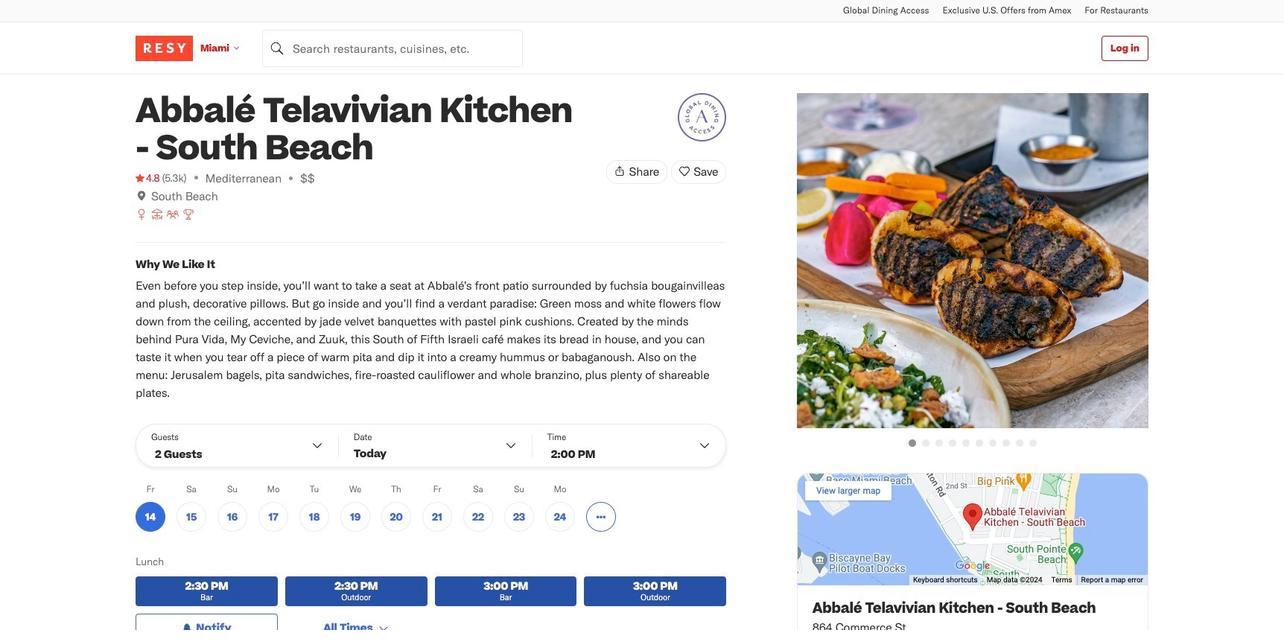 Task type: locate. For each thing, give the bounding box(es) containing it.
4.8 out of 5 stars image
[[136, 171, 160, 186]]

None field
[[262, 29, 523, 67]]



Task type: describe. For each thing, give the bounding box(es) containing it.
Search restaurants, cuisines, etc. text field
[[262, 29, 523, 67]]



Task type: vqa. For each thing, say whether or not it's contained in the screenshot.
4.6 out of 5 stars image
no



